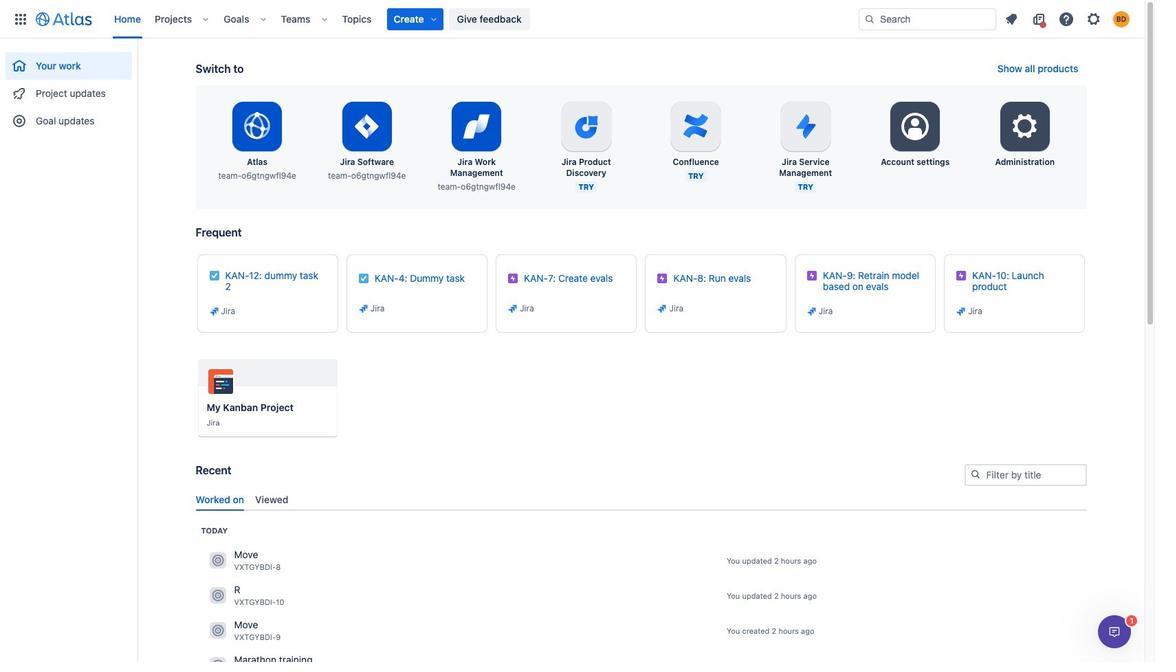 Task type: describe. For each thing, give the bounding box(es) containing it.
Search field
[[859, 8, 997, 30]]

notifications image
[[1004, 11, 1020, 27]]

2 townsquare image from the top
[[210, 588, 226, 604]]

settings image
[[1009, 110, 1042, 143]]

top element
[[8, 0, 859, 38]]

Filter by title field
[[966, 466, 1086, 485]]

0 vertical spatial settings image
[[1086, 11, 1103, 27]]

search image
[[971, 469, 982, 480]]



Task type: vqa. For each thing, say whether or not it's contained in the screenshot.
right Settings image
yes



Task type: locate. For each thing, give the bounding box(es) containing it.
1 vertical spatial settings image
[[899, 110, 933, 143]]

townsquare image
[[210, 658, 226, 663]]

1 horizontal spatial settings image
[[1086, 11, 1103, 27]]

search image
[[865, 13, 876, 24]]

group
[[6, 39, 132, 139]]

0 horizontal spatial settings image
[[899, 110, 933, 143]]

2 vertical spatial townsquare image
[[210, 623, 226, 639]]

jira image
[[358, 303, 369, 314], [358, 303, 369, 314], [508, 303, 519, 314], [209, 306, 220, 317], [807, 306, 818, 317], [807, 306, 818, 317]]

tab list
[[190, 488, 1093, 511]]

banner
[[0, 0, 1146, 39]]

townsquare image
[[210, 553, 226, 569], [210, 588, 226, 604], [210, 623, 226, 639]]

1 vertical spatial townsquare image
[[210, 588, 226, 604]]

3 townsquare image from the top
[[210, 623, 226, 639]]

help image
[[1059, 11, 1075, 27]]

None search field
[[859, 8, 997, 30]]

account image
[[1114, 11, 1131, 27]]

1 townsquare image from the top
[[210, 553, 226, 569]]

switch to... image
[[12, 11, 29, 27]]

jira image
[[508, 303, 519, 314], [657, 303, 668, 314], [657, 303, 668, 314], [209, 306, 220, 317], [957, 306, 968, 317], [957, 306, 968, 317]]

settings image
[[1086, 11, 1103, 27], [899, 110, 933, 143]]

heading
[[201, 526, 228, 537]]

dialog
[[1099, 616, 1132, 649]]

0 vertical spatial townsquare image
[[210, 553, 226, 569]]



